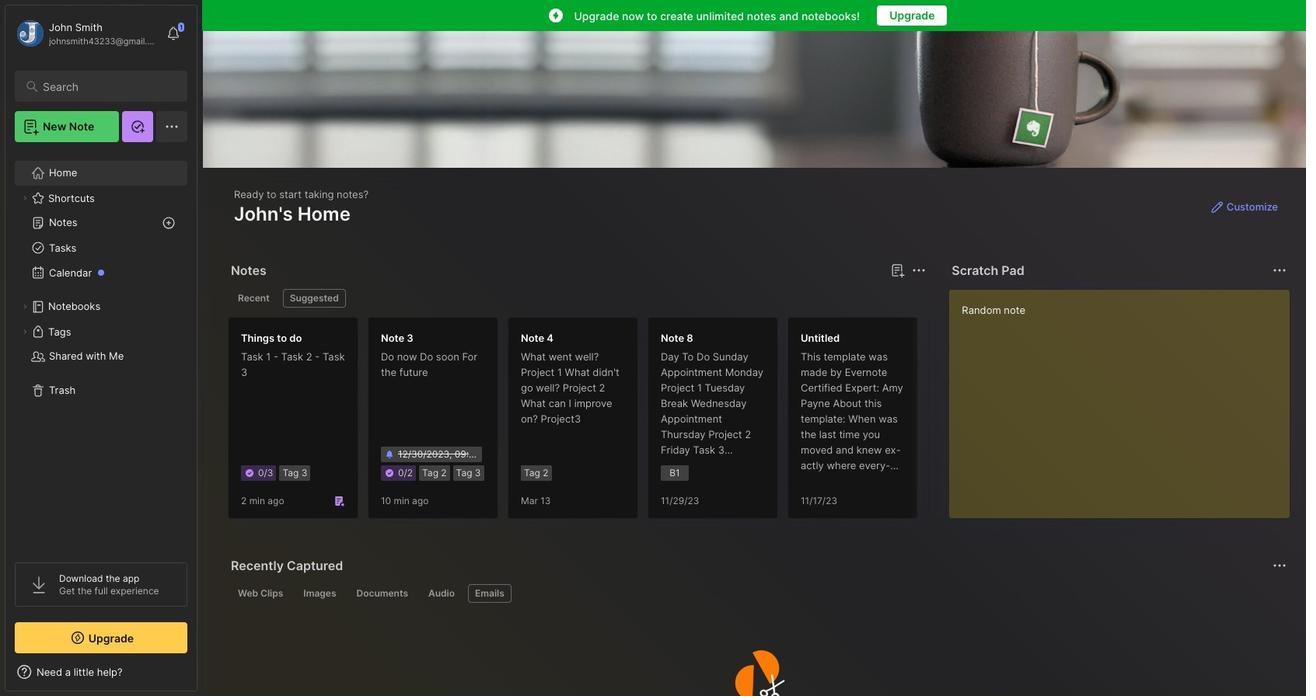 Task type: locate. For each thing, give the bounding box(es) containing it.
expand tags image
[[20, 327, 30, 337]]

1 vertical spatial tab list
[[231, 585, 1285, 603]]

tab list
[[231, 289, 924, 308], [231, 585, 1285, 603]]

0 vertical spatial tab list
[[231, 289, 924, 308]]

click to collapse image
[[196, 668, 208, 687]]

2 tab list from the top
[[231, 585, 1285, 603]]

row group
[[228, 317, 1306, 529]]

More actions field
[[909, 260, 930, 282], [1269, 260, 1291, 282], [1269, 555, 1291, 577]]

Search text field
[[43, 79, 173, 94]]

more actions image
[[910, 261, 929, 280], [1271, 261, 1289, 280], [1271, 557, 1289, 575]]

Start writing… text field
[[962, 290, 1289, 506]]

tab
[[231, 289, 277, 308], [283, 289, 346, 308], [231, 585, 290, 603], [297, 585, 343, 603], [350, 585, 415, 603], [421, 585, 462, 603], [468, 585, 512, 603]]

tree
[[5, 152, 197, 549]]

None search field
[[43, 77, 173, 96]]



Task type: describe. For each thing, give the bounding box(es) containing it.
WHAT'S NEW field
[[5, 660, 197, 685]]

main element
[[0, 0, 202, 697]]

tree inside the main element
[[5, 152, 197, 549]]

Account field
[[15, 18, 159, 49]]

1 tab list from the top
[[231, 289, 924, 308]]

none search field inside the main element
[[43, 77, 173, 96]]

expand notebooks image
[[20, 303, 30, 312]]



Task type: vqa. For each thing, say whether or not it's contained in the screenshot.
WHAT'S NEW field
yes



